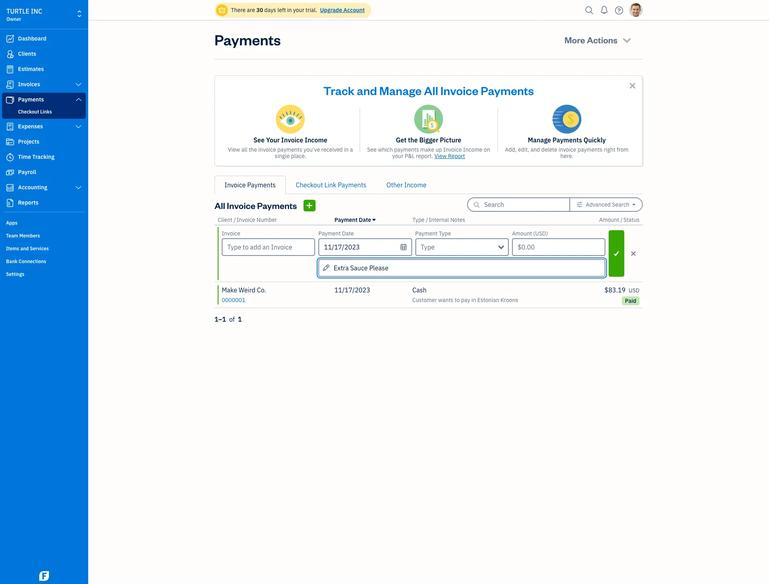 Task type: locate. For each thing, give the bounding box(es) containing it.
trial.
[[306, 6, 317, 14]]

payment image
[[5, 96, 15, 104]]

settings
[[6, 271, 24, 277]]

amount for amount (usd)
[[512, 230, 533, 237]]

0 vertical spatial manage
[[380, 83, 422, 98]]

0 horizontal spatial payments
[[278, 146, 303, 153]]

/
[[234, 216, 236, 224], [426, 216, 428, 224], [621, 216, 623, 224]]

the right all
[[249, 146, 257, 153]]

0 vertical spatial and
[[357, 83, 377, 98]]

timer image
[[5, 153, 15, 161]]

payments inside main element
[[18, 96, 44, 103]]

Payment date in MM/DD/YYYY format text field
[[319, 238, 412, 256]]

add a new payment image
[[306, 200, 313, 211]]

payments down the your
[[278, 146, 303, 153]]

payment date down payment date button
[[319, 230, 354, 237]]

1 payments from the left
[[278, 146, 303, 153]]

chevron large down image for accounting
[[75, 185, 82, 191]]

and right track
[[357, 83, 377, 98]]

single
[[275, 153, 290, 160]]

see left the your
[[254, 136, 265, 144]]

payroll link
[[2, 165, 86, 180]]

2 vertical spatial in
[[472, 297, 477, 304]]

2 invoice from the left
[[559, 146, 577, 153]]

2 horizontal spatial income
[[464, 146, 483, 153]]

1 vertical spatial checkout
[[296, 181, 323, 189]]

in inside cash customer wants to pay in estonian kroons
[[472, 297, 477, 304]]

payments down get
[[394, 146, 419, 153]]

2 horizontal spatial in
[[472, 297, 477, 304]]

view inside see your invoice income view all the invoice payments you've received in a single place.
[[228, 146, 240, 153]]

settings link
[[2, 268, 86, 280]]

paid
[[626, 297, 637, 305]]

0 horizontal spatial manage
[[380, 83, 422, 98]]

and for manage
[[357, 83, 377, 98]]

1 horizontal spatial payments
[[394, 146, 419, 153]]

chevron large down image inside expenses 'link'
[[75, 124, 82, 130]]

invoice
[[259, 146, 276, 153], [559, 146, 577, 153]]

manage inside "manage payments quickly add, edit, and delete invoice payments right from here."
[[528, 136, 552, 144]]

team
[[6, 233, 18, 239]]

cash customer wants to pay in estonian kroons
[[413, 286, 519, 304]]

settings image
[[577, 201, 583, 208]]

/ left status
[[621, 216, 623, 224]]

go to help image
[[613, 4, 626, 16]]

search
[[613, 201, 630, 208]]

2 chevron large down image from the top
[[75, 96, 82, 103]]

date
[[359, 216, 371, 224], [342, 230, 354, 237]]

0 horizontal spatial income
[[305, 136, 328, 144]]

your left trial.
[[293, 6, 305, 14]]

in for cash
[[472, 297, 477, 304]]

search image
[[584, 4, 596, 16]]

date left caretdown image
[[359, 216, 371, 224]]

see inside see your invoice income view all the invoice payments you've received in a single place.
[[254, 136, 265, 144]]

1 horizontal spatial view
[[435, 153, 447, 160]]

chevron large down image inside invoices link
[[75, 81, 82, 88]]

invoice inside "manage payments quickly add, edit, and delete invoice payments right from here."
[[559, 146, 577, 153]]

in left a
[[344, 146, 349, 153]]

0000001 link
[[222, 296, 246, 304]]

invoice image
[[5, 81, 15, 89]]

income left on at the top right
[[464, 146, 483, 153]]

2 / from the left
[[426, 216, 428, 224]]

0 vertical spatial see
[[254, 136, 265, 144]]

0 horizontal spatial view
[[228, 146, 240, 153]]

payment date left caretdown image
[[335, 216, 371, 224]]

payment
[[335, 216, 358, 224], [319, 230, 341, 237], [416, 230, 438, 237]]

0 horizontal spatial invoice
[[259, 146, 276, 153]]

1 vertical spatial in
[[344, 146, 349, 153]]

chevron large down image inside payments link
[[75, 96, 82, 103]]

type / internal notes
[[413, 216, 466, 224]]

in right left
[[287, 6, 292, 14]]

type button
[[413, 216, 425, 224]]

1 horizontal spatial the
[[408, 136, 418, 144]]

1 horizontal spatial in
[[344, 146, 349, 153]]

from
[[617, 146, 629, 153]]

chevron large down image
[[75, 81, 82, 88], [75, 96, 82, 103], [75, 124, 82, 130], [75, 185, 82, 191]]

(usd)
[[534, 230, 548, 237]]

notes
[[451, 216, 466, 224]]

1 horizontal spatial checkout
[[296, 181, 323, 189]]

1 vertical spatial and
[[531, 146, 541, 153]]

chevron large down image inside "accounting" link
[[75, 185, 82, 191]]

and
[[357, 83, 377, 98], [531, 146, 541, 153], [20, 246, 29, 252]]

1 vertical spatial amount
[[512, 230, 533, 237]]

4 chevron large down image from the top
[[75, 185, 82, 191]]

see inside see which payments make up invoice income on your p&l report.
[[367, 146, 377, 153]]

account
[[344, 6, 365, 14]]

the right get
[[408, 136, 418, 144]]

team members link
[[2, 230, 86, 242]]

3 payments from the left
[[578, 146, 603, 153]]

1 horizontal spatial date
[[359, 216, 371, 224]]

1 horizontal spatial /
[[426, 216, 428, 224]]

1 vertical spatial date
[[342, 230, 354, 237]]

make
[[421, 146, 435, 153]]

amount down 'advanced search'
[[600, 216, 620, 224]]

your inside see which payments make up invoice income on your p&l report.
[[393, 153, 404, 160]]

and right "edit,"
[[531, 146, 541, 153]]

turtle inc owner
[[6, 7, 42, 22]]

amount left (usd)
[[512, 230, 533, 237]]

payment date button
[[335, 216, 376, 224]]

1 horizontal spatial invoice
[[559, 146, 577, 153]]

co.
[[257, 286, 266, 294]]

invoice
[[441, 83, 479, 98], [281, 136, 303, 144], [444, 146, 462, 153], [225, 181, 246, 189], [227, 200, 256, 211], [237, 216, 255, 224], [222, 230, 240, 237]]

0 horizontal spatial see
[[254, 136, 265, 144]]

chevron large down image for expenses
[[75, 124, 82, 130]]

payments link
[[2, 93, 86, 107]]

income inside see which payments make up invoice income on your p&l report.
[[464, 146, 483, 153]]

other income link
[[377, 176, 437, 194]]

1 vertical spatial manage
[[528, 136, 552, 144]]

there are 30 days left in your trial. upgrade account
[[231, 6, 365, 14]]

invoice down the your
[[259, 146, 276, 153]]

checkout for checkout link payments
[[296, 181, 323, 189]]

chevron large down image up checkout links link
[[75, 96, 82, 103]]

your left p&l
[[393, 153, 404, 160]]

chevron large down image down checkout links link
[[75, 124, 82, 130]]

view right the make
[[435, 153, 447, 160]]

cancel image
[[627, 249, 641, 258]]

0 vertical spatial in
[[287, 6, 292, 14]]

amount for amount / status
[[600, 216, 620, 224]]

up
[[436, 146, 442, 153]]

apps
[[6, 220, 17, 226]]

1 horizontal spatial amount
[[600, 216, 620, 224]]

more actions button
[[558, 30, 640, 49]]

income
[[305, 136, 328, 144], [464, 146, 483, 153], [405, 181, 427, 189]]

chevron large down image for payments
[[75, 96, 82, 103]]

invoice for payments
[[559, 146, 577, 153]]

and inside items and services link
[[20, 246, 29, 252]]

chevrondown image
[[622, 34, 633, 45]]

payments down quickly
[[578, 146, 603, 153]]

you've
[[304, 146, 320, 153]]

1 vertical spatial all
[[215, 200, 225, 211]]

1 / from the left
[[234, 216, 236, 224]]

date down payment date button
[[342, 230, 354, 237]]

see left which
[[367, 146, 377, 153]]

type down internal
[[439, 230, 451, 237]]

close image
[[629, 81, 638, 90]]

pay
[[462, 297, 471, 304]]

1 horizontal spatial see
[[367, 146, 377, 153]]

advanced search
[[586, 201, 630, 208]]

get
[[396, 136, 407, 144]]

internal
[[429, 216, 449, 224]]

0 vertical spatial type
[[413, 216, 425, 224]]

client / invoice number
[[218, 216, 277, 224]]

0 horizontal spatial the
[[249, 146, 257, 153]]

payment type
[[416, 230, 451, 237]]

payments inside "manage payments quickly add, edit, and delete invoice payments right from here."
[[578, 146, 603, 153]]

2 vertical spatial type
[[421, 243, 435, 251]]

2 horizontal spatial /
[[621, 216, 623, 224]]

reports
[[18, 199, 39, 206]]

all up client
[[215, 200, 225, 211]]

see for which
[[367, 146, 377, 153]]

type for type
[[421, 243, 435, 251]]

1 vertical spatial the
[[249, 146, 257, 153]]

0 horizontal spatial and
[[20, 246, 29, 252]]

checkout up "add a new payment" icon
[[296, 181, 323, 189]]

status
[[624, 216, 640, 224]]

dashboard image
[[5, 35, 15, 43]]

projects link
[[2, 135, 86, 149]]

and right items
[[20, 246, 29, 252]]

view
[[228, 146, 240, 153], [435, 153, 447, 160]]

0 horizontal spatial amount
[[512, 230, 533, 237]]

clients link
[[2, 47, 86, 61]]

checkout links
[[18, 109, 52, 115]]

1 vertical spatial see
[[367, 146, 377, 153]]

link
[[325, 181, 337, 189]]

1 vertical spatial income
[[464, 146, 483, 153]]

/ right type button
[[426, 216, 428, 224]]

0 horizontal spatial /
[[234, 216, 236, 224]]

project image
[[5, 138, 15, 146]]

0 horizontal spatial checkout
[[18, 109, 39, 115]]

0 horizontal spatial your
[[293, 6, 305, 14]]

0 vertical spatial your
[[293, 6, 305, 14]]

2 payments from the left
[[394, 146, 419, 153]]

number
[[257, 216, 277, 224]]

usd
[[629, 287, 640, 294]]

2 vertical spatial and
[[20, 246, 29, 252]]

checkout inside main element
[[18, 109, 39, 115]]

1 vertical spatial payment date
[[319, 230, 354, 237]]

0 horizontal spatial date
[[342, 230, 354, 237]]

in right pay
[[472, 297, 477, 304]]

3 chevron large down image from the top
[[75, 124, 82, 130]]

actions
[[587, 34, 618, 45]]

chevron large down image down estimates link
[[75, 81, 82, 88]]

manage
[[380, 83, 422, 98], [528, 136, 552, 144]]

/ for status
[[621, 216, 623, 224]]

/ for internal
[[426, 216, 428, 224]]

upgrade account link
[[319, 6, 365, 14]]

2 horizontal spatial and
[[531, 146, 541, 153]]

in
[[287, 6, 292, 14], [344, 146, 349, 153], [472, 297, 477, 304]]

payment down payment date button
[[319, 230, 341, 237]]

are
[[247, 6, 255, 14]]

1 horizontal spatial your
[[393, 153, 404, 160]]

of
[[229, 315, 235, 323]]

payments inside see your invoice income view all the invoice payments you've received in a single place.
[[278, 146, 303, 153]]

1 vertical spatial your
[[393, 153, 404, 160]]

all up 'get the bigger picture'
[[424, 83, 439, 98]]

here.
[[561, 153, 574, 160]]

1 chevron large down image from the top
[[75, 81, 82, 88]]

invoices link
[[2, 77, 86, 92]]

0 vertical spatial date
[[359, 216, 371, 224]]

payments
[[215, 30, 281, 49], [481, 83, 534, 98], [18, 96, 44, 103], [553, 136, 583, 144], [247, 181, 276, 189], [338, 181, 367, 189], [257, 200, 297, 211]]

1 horizontal spatial all
[[424, 83, 439, 98]]

invoice inside see your invoice income view all the invoice payments you've received in a single place.
[[259, 146, 276, 153]]

p&l
[[405, 153, 415, 160]]

other income
[[387, 181, 427, 189]]

0 vertical spatial amount
[[600, 216, 620, 224]]

income up you've
[[305, 136, 328, 144]]

0 vertical spatial the
[[408, 136, 418, 144]]

invoice right the delete
[[559, 146, 577, 153]]

0 vertical spatial payment date
[[335, 216, 371, 224]]

1 invoice from the left
[[259, 146, 276, 153]]

1 horizontal spatial manage
[[528, 136, 552, 144]]

track and manage all invoice payments
[[324, 83, 534, 98]]

advanced
[[586, 201, 611, 208]]

income right the other
[[405, 181, 427, 189]]

checkout up expenses
[[18, 109, 39, 115]]

which
[[378, 146, 393, 153]]

0 horizontal spatial all
[[215, 200, 225, 211]]

view left all
[[228, 146, 240, 153]]

type inside dropdown button
[[421, 243, 435, 251]]

3 / from the left
[[621, 216, 623, 224]]

/ right client
[[234, 216, 236, 224]]

bigger
[[420, 136, 439, 144]]

type up payment type
[[413, 216, 425, 224]]

quickly
[[584, 136, 606, 144]]

1 horizontal spatial income
[[405, 181, 427, 189]]

checkout for checkout links
[[18, 109, 39, 115]]

2 horizontal spatial payments
[[578, 146, 603, 153]]

right
[[604, 146, 616, 153]]

get the bigger picture image
[[415, 105, 444, 134]]

checkout
[[18, 109, 39, 115], [296, 181, 323, 189]]

and inside "manage payments quickly add, edit, and delete invoice payments right from here."
[[531, 146, 541, 153]]

0 vertical spatial income
[[305, 136, 328, 144]]

save image
[[610, 249, 624, 259]]

1 horizontal spatial and
[[357, 83, 377, 98]]

0 horizontal spatial in
[[287, 6, 292, 14]]

place.
[[291, 153, 306, 160]]

0 vertical spatial checkout
[[18, 109, 39, 115]]

chevron large down image down payroll link
[[75, 185, 82, 191]]

type down payment type
[[421, 243, 435, 251]]



Task type: vqa. For each thing, say whether or not it's contained in the screenshot.
— inside Sat 25 —
no



Task type: describe. For each thing, give the bounding box(es) containing it.
get the bigger picture
[[396, 136, 462, 144]]

see your invoice income image
[[276, 105, 305, 134]]

report image
[[5, 199, 15, 207]]

see which payments make up invoice income on your p&l report.
[[367, 146, 491, 160]]

your
[[266, 136, 280, 144]]

estimates link
[[2, 62, 86, 77]]

other
[[387, 181, 403, 189]]

amount (usd)
[[512, 230, 548, 237]]

money image
[[5, 169, 15, 177]]

inc
[[31, 7, 42, 15]]

more actions
[[565, 34, 618, 45]]

dashboard
[[18, 35, 46, 42]]

amount button
[[600, 216, 620, 224]]

a
[[350, 146, 353, 153]]

members
[[19, 233, 40, 239]]

and for services
[[20, 246, 29, 252]]

in inside see your invoice income view all the invoice payments you've received in a single place.
[[344, 146, 349, 153]]

bank
[[6, 258, 17, 264]]

see for your
[[254, 136, 265, 144]]

kroons
[[501, 297, 519, 304]]

1
[[238, 315, 242, 323]]

cash
[[413, 286, 427, 294]]

invoice inside see which payments make up invoice income on your p&l report.
[[444, 146, 462, 153]]

report.
[[416, 153, 434, 160]]

Search text field
[[485, 198, 557, 211]]

bank connections link
[[2, 255, 86, 267]]

2 vertical spatial income
[[405, 181, 427, 189]]

report
[[448, 153, 465, 160]]

estimates
[[18, 65, 44, 73]]

accounting
[[18, 184, 47, 191]]

clients
[[18, 50, 36, 57]]

picture
[[440, 136, 462, 144]]

invoice payments
[[225, 181, 276, 189]]

1–1
[[215, 315, 226, 323]]

make weird co. 0000001
[[222, 286, 266, 304]]

freshbooks image
[[38, 572, 51, 581]]

track
[[324, 83, 355, 98]]

client image
[[5, 50, 15, 58]]

checkout link payments link
[[286, 176, 377, 194]]

connections
[[19, 258, 46, 264]]

delete
[[542, 146, 558, 153]]

payments for income
[[278, 146, 303, 153]]

in for there
[[287, 6, 292, 14]]

services
[[30, 246, 49, 252]]

payments inside see which payments make up invoice income on your p&l report.
[[394, 146, 419, 153]]

client
[[218, 216, 233, 224]]

1 vertical spatial type
[[439, 230, 451, 237]]

invoice for your
[[259, 146, 276, 153]]

reports link
[[2, 196, 86, 210]]

time tracking
[[18, 153, 55, 161]]

manage payments quickly add, edit, and delete invoice payments right from here.
[[506, 136, 629, 160]]

bank connections
[[6, 258, 46, 264]]

expense image
[[5, 123, 15, 131]]

estimate image
[[5, 65, 15, 73]]

all invoice payments
[[215, 200, 297, 211]]

crown image
[[218, 6, 226, 14]]

tracking
[[32, 153, 55, 161]]

checkout link payments
[[296, 181, 367, 189]]

turtle
[[6, 7, 29, 15]]

team members
[[6, 233, 40, 239]]

estonian
[[478, 297, 500, 304]]

invoice inside see your invoice income view all the invoice payments you've received in a single place.
[[281, 136, 303, 144]]

all
[[242, 146, 248, 153]]

0000001
[[222, 297, 246, 304]]

days
[[265, 6, 276, 14]]

Invoice text field
[[223, 239, 315, 255]]

dashboard link
[[2, 32, 86, 46]]

links
[[40, 109, 52, 115]]

more
[[565, 34, 586, 45]]

apps link
[[2, 217, 86, 229]]

received
[[322, 146, 343, 153]]

wants
[[439, 297, 454, 304]]

notifications image
[[598, 2, 611, 18]]

view report
[[435, 153, 465, 160]]

amount / status
[[600, 216, 640, 224]]

income inside see your invoice income view all the invoice payments you've received in a single place.
[[305, 136, 328, 144]]

items
[[6, 246, 19, 252]]

payment left caretdown image
[[335, 216, 358, 224]]

see your invoice income view all the invoice payments you've received in a single place.
[[228, 136, 353, 160]]

/ for invoice
[[234, 216, 236, 224]]

Amount (USD) text field
[[512, 238, 606, 256]]

payments inside "manage payments quickly add, edit, and delete invoice payments right from here."
[[553, 136, 583, 144]]

invoices
[[18, 81, 40, 88]]

upgrade
[[320, 6, 342, 14]]

chevron large down image for invoices
[[75, 81, 82, 88]]

0 vertical spatial all
[[424, 83, 439, 98]]

caretdown image
[[373, 217, 376, 223]]

weird
[[239, 286, 256, 294]]

invoice payments link
[[215, 176, 286, 194]]

expenses link
[[2, 120, 86, 134]]

time
[[18, 153, 31, 161]]

the inside see your invoice income view all the invoice payments you've received in a single place.
[[249, 146, 257, 153]]

main element
[[0, 0, 108, 584]]

make
[[222, 286, 237, 294]]

manage payments quickly image
[[553, 105, 582, 134]]

payment down type button
[[416, 230, 438, 237]]

to
[[455, 297, 460, 304]]

payments for add,
[[578, 146, 603, 153]]

owner
[[6, 16, 21, 22]]

projects
[[18, 138, 39, 145]]

expenses
[[18, 123, 43, 130]]

type for type / internal notes
[[413, 216, 425, 224]]

type button
[[416, 238, 509, 256]]

edit,
[[518, 146, 530, 153]]

caretdown image
[[633, 201, 636, 208]]

Notes (Optional) text field
[[319, 259, 606, 277]]

time tracking link
[[2, 150, 86, 165]]

chart image
[[5, 184, 15, 192]]



